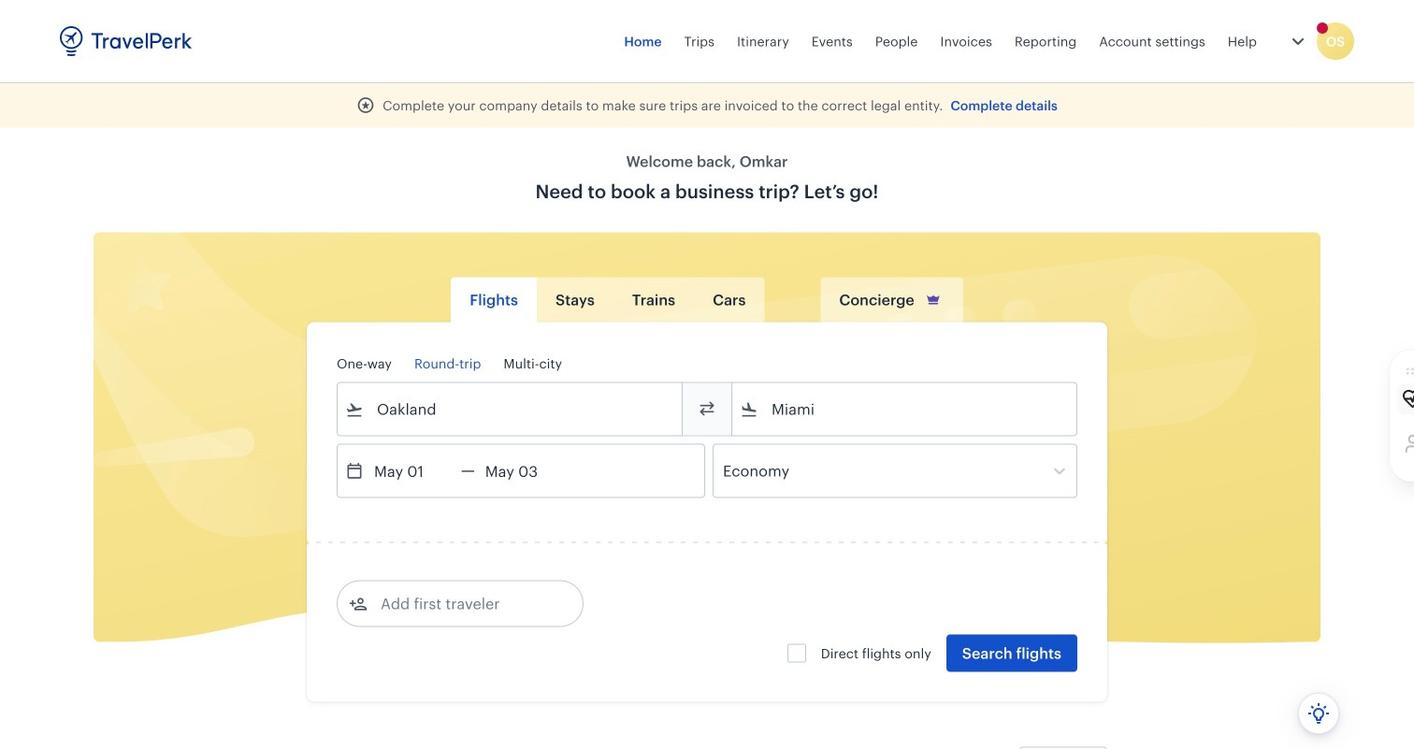 Task type: locate. For each thing, give the bounding box(es) containing it.
Add first traveler search field
[[368, 589, 562, 619]]

To search field
[[759, 394, 1053, 424]]

Return text field
[[475, 445, 572, 497]]



Task type: describe. For each thing, give the bounding box(es) containing it.
From search field
[[364, 394, 658, 424]]

Depart text field
[[364, 445, 461, 497]]



